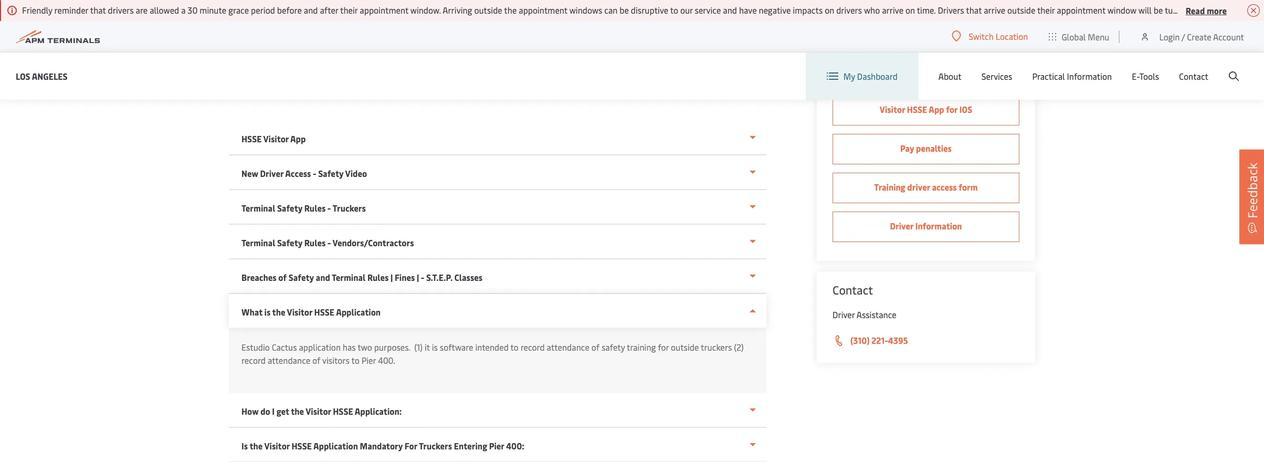 Task type: vqa. For each thing, say whether or not it's contained in the screenshot.
the place
no



Task type: describe. For each thing, give the bounding box(es) containing it.
assistance
[[857, 309, 897, 320]]

entering
[[454, 440, 488, 452]]

that inside we set a number of key performance indicators (kpis) that measure safety performance, both in terms of personal safety – the safety of our employees and any other people who could be affected by our activities – and in terms of the safe design, operation and maintenance of our facilities.
[[432, 61, 448, 72]]

visitor inside dropdown button
[[306, 406, 331, 417]]

estudio cactus application has two purposes.  (1) it is software intended to record attendance of safety training for outside truckers (2) record attendance of visitors to pier 400.
[[242, 341, 744, 366]]

performance inside we set a number of key performance indicators (kpis) that measure safety performance, both in terms of personal safety – the safety of our employees and any other people who could be affected by our activities – and in terms of the safe design, operation and maintenance of our facilities.
[[319, 61, 368, 72]]

(310) 221-4395 link
[[833, 334, 1020, 348]]

performance, inside apm terminals seeks to continuously to improve our safety performance, we evaluate our performance and set challenging goals on an annual basis.
[[459, 22, 511, 33]]

practical information
[[1033, 70, 1113, 82]]

number
[[263, 61, 292, 72]]

my dashboard
[[844, 70, 898, 82]]

0 vertical spatial for
[[947, 103, 958, 115]]

operation
[[627, 74, 663, 86]]

hsse visitor app button
[[229, 121, 767, 155]]

form
[[959, 181, 978, 193]]

could
[[371, 74, 392, 86]]

the right is at the left bottom of the page
[[250, 440, 263, 452]]

how
[[242, 406, 259, 417]]

we set a number of key performance indicators (kpis) that measure safety performance, both in terms of personal safety – the safety of our employees and any other people who could be affected by our activities – and in terms of the safe design, operation and maintenance of our facilities.
[[229, 61, 755, 99]]

1 drivers from the left
[[108, 4, 134, 16]]

(1)
[[415, 341, 423, 353]]

1 horizontal spatial in
[[582, 61, 589, 72]]

and left have
[[723, 4, 738, 16]]

my dashboard button
[[827, 53, 898, 100]]

los
[[16, 70, 30, 82]]

vendors/contractors
[[333, 237, 414, 248]]

negative
[[759, 4, 791, 16]]

1 horizontal spatial record
[[521, 341, 545, 353]]

new
[[242, 168, 258, 179]]

read more
[[1186, 4, 1228, 16]]

of up design,
[[615, 61, 623, 72]]

terminal safety rules - truckers button
[[229, 190, 767, 225]]

(kpis)
[[409, 61, 430, 72]]

angeles
[[32, 70, 68, 82]]

los angeles
[[16, 70, 68, 82]]

visitors
[[323, 355, 350, 366]]

safety up activities
[[484, 61, 508, 72]]

access
[[933, 181, 957, 193]]

drivers
[[938, 4, 965, 16]]

2 horizontal spatial on
[[906, 4, 916, 16]]

switch
[[969, 30, 994, 42]]

minute
[[200, 4, 226, 16]]

safety down access
[[277, 202, 303, 214]]

- inside breaches of safety and terminal rules | fines | - s.t.e.p. classes dropdown button
[[421, 272, 425, 283]]

has
[[343, 341, 356, 353]]

driver information link
[[833, 212, 1020, 242]]

create
[[1188, 31, 1212, 42]]

0 vertical spatial –
[[685, 61, 690, 72]]

friendly
[[22, 4, 52, 16]]

and down number
[[272, 74, 286, 86]]

to right the seeks at the left top of page
[[312, 22, 320, 33]]

feedback
[[1244, 163, 1262, 219]]

and inside apm terminals seeks to continuously to improve our safety performance, we evaluate our performance and set challenging goals on an annual basis.
[[628, 22, 642, 33]]

switch location
[[969, 30, 1029, 42]]

0 horizontal spatial outside
[[475, 4, 503, 16]]

driver inside 'dropdown button'
[[260, 168, 284, 179]]

my
[[844, 70, 856, 82]]

performance, inside we set a number of key performance indicators (kpis) that measure safety performance, both in terms of personal safety – the safety of our employees and any other people who could be affected by our activities – and in terms of the safe design, operation and maintenance of our facilities.
[[510, 61, 560, 72]]

services
[[982, 70, 1013, 82]]

hsse inside dropdown button
[[333, 406, 353, 417]]

pier inside dropdown button
[[489, 440, 505, 452]]

two
[[358, 341, 372, 353]]

our right the maintenance
[[742, 74, 755, 86]]

other
[[303, 74, 323, 86]]

our up challenging
[[681, 4, 693, 16]]

practical information button
[[1033, 53, 1113, 100]]

/
[[1182, 31, 1186, 42]]

2 appointment from the left
[[519, 4, 568, 16]]

truckers inside dropdown button
[[333, 202, 366, 214]]

about button
[[939, 53, 962, 100]]

training driver access form link
[[833, 173, 1020, 203]]

hsse down how do i get the visitor hsse application:
[[292, 440, 312, 452]]

is inside estudio cactus application has two purposes.  (1) it is software intended to record attendance of safety training for outside truckers (2) record attendance of visitors to pier 400.
[[432, 341, 438, 353]]

windows
[[570, 4, 603, 16]]

service
[[695, 4, 721, 16]]

information for related information
[[876, 24, 938, 39]]

we
[[229, 61, 241, 72]]

safe
[[581, 74, 597, 86]]

(2)
[[734, 341, 744, 353]]

s.t.e.p.
[[427, 272, 453, 283]]

hsse up application
[[314, 306, 335, 318]]

fines
[[395, 272, 415, 283]]

of left key
[[294, 61, 302, 72]]

and right operation
[[665, 74, 679, 86]]

the up the maintenance
[[692, 61, 704, 72]]

and right activities
[[507, 74, 521, 86]]

rules inside breaches of safety and terminal rules | fines | - s.t.e.p. classes dropdown button
[[368, 272, 389, 283]]

grace
[[229, 4, 249, 16]]

hsse up pay penalties
[[908, 103, 928, 115]]

our down an
[[742, 61, 755, 72]]

the up we
[[504, 4, 517, 16]]

(310)
[[851, 335, 870, 346]]

switch location button
[[952, 30, 1029, 42]]

e-tools button
[[1133, 53, 1160, 100]]

rules for vendors/contractors
[[305, 237, 326, 248]]

location
[[996, 30, 1029, 42]]

maintenance
[[682, 74, 730, 86]]

menu
[[1089, 31, 1110, 42]]

measure
[[450, 61, 482, 72]]

to up challenging
[[671, 4, 679, 16]]

30
[[188, 4, 198, 16]]

breaches of safety and terminal rules | fines | - s.t.e.p. classes
[[242, 272, 483, 283]]

2 their from the left
[[1038, 4, 1055, 16]]

can
[[605, 4, 618, 16]]

safety up what is the visitor hsse application
[[289, 272, 314, 283]]

and inside dropdown button
[[316, 272, 330, 283]]

visitor right is at the left bottom of the page
[[264, 440, 290, 452]]

login
[[1160, 31, 1181, 42]]

friendly reminder that drivers are allowed a 30 minute grace period before and after their appointment window. arriving outside the appointment windows can be disruptive to our service and have negative impacts on drivers who arrive on time. drivers that arrive outside their appointment window will be turned away. to receive fut
[[22, 4, 1265, 16]]

outside inside estudio cactus application has two purposes.  (1) it is software intended to record attendance of safety training for outside truckers (2) record attendance of visitors to pier 400.
[[671, 341, 699, 353]]

we
[[513, 22, 524, 33]]

practical
[[1033, 70, 1066, 82]]

0 horizontal spatial record
[[242, 355, 266, 366]]

our right evaluate at top left
[[561, 22, 574, 33]]

- for safety
[[313, 168, 317, 179]]

rules for truckers
[[305, 202, 326, 214]]

400:
[[506, 440, 525, 452]]

global menu button
[[1039, 21, 1121, 52]]

1 their from the left
[[340, 4, 358, 16]]

training driver access form
[[875, 181, 978, 193]]

to right the intended
[[511, 341, 519, 353]]

0 vertical spatial application
[[336, 306, 381, 318]]

1 horizontal spatial be
[[620, 4, 629, 16]]

employees
[[229, 74, 270, 86]]

safety down "terminal safety rules - truckers"
[[277, 237, 303, 248]]

have
[[740, 4, 757, 16]]

both
[[562, 61, 580, 72]]

1 | from the left
[[391, 272, 393, 283]]

impacts
[[793, 4, 823, 16]]

and left after
[[304, 4, 318, 16]]

by
[[439, 74, 448, 86]]

any
[[288, 74, 301, 86]]

challenging
[[658, 22, 703, 33]]

goals
[[704, 22, 725, 33]]

truckers inside dropdown button
[[419, 440, 452, 452]]

1 vertical spatial application
[[314, 440, 358, 452]]

to down has
[[352, 355, 360, 366]]

cactus
[[272, 341, 297, 353]]

dashboard
[[858, 70, 898, 82]]

key
[[304, 61, 317, 72]]



Task type: locate. For each thing, give the bounding box(es) containing it.
after
[[320, 4, 339, 16]]

1 horizontal spatial app
[[929, 103, 945, 115]]

set inside we set a number of key performance indicators (kpis) that measure safety performance, both in terms of personal safety – the safety of our employees and any other people who could be affected by our activities – and in terms of the safe design, operation and maintenance of our facilities.
[[243, 61, 254, 72]]

safety inside 'dropdown button'
[[318, 168, 344, 179]]

visitor up cactus
[[287, 306, 313, 318]]

breaches
[[242, 272, 277, 283]]

terminal down terminal safety rules - vendors/contractors
[[332, 272, 366, 283]]

that right drivers
[[967, 4, 982, 16]]

0 vertical spatial performance,
[[459, 22, 511, 33]]

the down both
[[566, 74, 579, 86]]

ios
[[960, 103, 973, 115]]

0 horizontal spatial drivers
[[108, 4, 134, 16]]

appointment up improve
[[360, 4, 409, 16]]

of down both
[[556, 74, 564, 86]]

drivers
[[108, 4, 134, 16], [837, 4, 863, 16]]

feedback button
[[1240, 150, 1265, 244]]

appointment
[[360, 4, 409, 16], [519, 4, 568, 16], [1058, 4, 1106, 16]]

0 vertical spatial information
[[876, 24, 938, 39]]

1 horizontal spatial arrive
[[984, 4, 1006, 16]]

0 vertical spatial truckers
[[333, 202, 366, 214]]

and down terminal safety rules - vendors/contractors
[[316, 272, 330, 283]]

and
[[304, 4, 318, 16], [723, 4, 738, 16], [628, 22, 642, 33], [272, 74, 286, 86], [507, 74, 521, 86], [665, 74, 679, 86], [316, 272, 330, 283]]

safety inside estudio cactus application has two purposes.  (1) it is software intended to record attendance of safety training for outside truckers (2) record attendance of visitors to pier 400.
[[602, 341, 625, 353]]

0 horizontal spatial |
[[391, 272, 393, 283]]

- left s.t.e.p.
[[421, 272, 425, 283]]

of down application
[[313, 355, 321, 366]]

be down indicators
[[394, 74, 403, 86]]

is the visitor hsse application mandatory for truckers entering pier 400:
[[242, 440, 525, 452]]

visitor down dashboard
[[880, 103, 906, 115]]

0 vertical spatial driver
[[260, 168, 284, 179]]

terminal safety rules - vendors/contractors
[[242, 237, 414, 248]]

0 vertical spatial attendance
[[547, 341, 590, 353]]

new driver access - safety video
[[242, 168, 367, 179]]

2 horizontal spatial driver
[[891, 220, 914, 232]]

performance, down arriving on the top left of the page
[[459, 22, 511, 33]]

our right by
[[450, 74, 463, 86]]

and down friendly reminder that drivers are allowed a 30 minute grace period before and after their appointment window. arriving outside the appointment windows can be disruptive to our service and have negative impacts on drivers who arrive on time. drivers that arrive outside their appointment window will be turned away. to receive fut
[[628, 22, 642, 33]]

0 horizontal spatial terms
[[532, 74, 554, 86]]

0 vertical spatial record
[[521, 341, 545, 353]]

2 horizontal spatial that
[[967, 4, 982, 16]]

contact button
[[1180, 53, 1209, 100]]

1 vertical spatial set
[[243, 61, 254, 72]]

pay penalties
[[901, 142, 952, 154]]

be inside we set a number of key performance indicators (kpis) that measure safety performance, both in terms of personal safety – the safety of our employees and any other people who could be affected by our activities – and in terms of the safe design, operation and maintenance of our facilities.
[[394, 74, 403, 86]]

visitor hsse app for ios
[[880, 103, 973, 115]]

1 vertical spatial performance,
[[510, 61, 560, 72]]

terms up design,
[[591, 61, 613, 72]]

terms left safe
[[532, 74, 554, 86]]

1 horizontal spatial set
[[644, 22, 656, 33]]

their up continuously
[[340, 4, 358, 16]]

1 horizontal spatial their
[[1038, 4, 1055, 16]]

1 horizontal spatial contact
[[1180, 70, 1209, 82]]

app
[[929, 103, 945, 115], [290, 133, 306, 144]]

- inside new driver access - safety video 'dropdown button'
[[313, 168, 317, 179]]

1 vertical spatial truckers
[[419, 440, 452, 452]]

period
[[251, 4, 275, 16]]

information
[[876, 24, 938, 39], [1068, 70, 1113, 82], [916, 220, 963, 232]]

- inside terminal safety rules - vendors/contractors dropdown button
[[328, 237, 331, 248]]

2 horizontal spatial be
[[1154, 4, 1164, 16]]

set up "employees"
[[243, 61, 254, 72]]

of inside breaches of safety and terminal rules | fines | - s.t.e.p. classes dropdown button
[[279, 272, 287, 283]]

1 vertical spatial performance
[[319, 61, 368, 72]]

appointment up evaluate at top left
[[519, 4, 568, 16]]

terminal for terminal safety rules - truckers
[[242, 202, 275, 214]]

login / create account link
[[1141, 21, 1245, 52]]

– right activities
[[500, 74, 505, 86]]

pier
[[362, 355, 376, 366], [489, 440, 505, 452]]

how do i get the visitor hsse application:
[[242, 406, 402, 417]]

on inside apm terminals seeks to continuously to improve our safety performance, we evaluate our performance and set challenging goals on an annual basis.
[[727, 22, 737, 33]]

4395
[[889, 335, 909, 346]]

safety up the maintenance
[[707, 61, 730, 72]]

0 horizontal spatial a
[[181, 4, 186, 16]]

1 horizontal spatial appointment
[[519, 4, 568, 16]]

close alert image
[[1248, 4, 1261, 17]]

rules inside 'terminal safety rules - truckers' dropdown button
[[305, 202, 326, 214]]

truckers
[[333, 202, 366, 214], [419, 440, 452, 452]]

– up the maintenance
[[685, 61, 690, 72]]

visitor up access
[[263, 133, 289, 144]]

0 horizontal spatial contact
[[833, 282, 874, 298]]

performance, left both
[[510, 61, 560, 72]]

pier inside estudio cactus application has two purposes.  (1) it is software intended to record attendance of safety training for outside truckers (2) record attendance of visitors to pier 400.
[[362, 355, 376, 366]]

app for hsse
[[929, 103, 945, 115]]

0 vertical spatial app
[[929, 103, 945, 115]]

driver information
[[891, 220, 963, 232]]

0 vertical spatial performance
[[576, 22, 626, 33]]

rules left fines on the left bottom
[[368, 272, 389, 283]]

our down window.
[[418, 22, 431, 33]]

2 horizontal spatial appointment
[[1058, 4, 1106, 16]]

0 vertical spatial who
[[865, 4, 881, 16]]

in right activities
[[523, 74, 530, 86]]

0 horizontal spatial pier
[[362, 355, 376, 366]]

|
[[391, 272, 393, 283], [417, 272, 419, 283]]

0 vertical spatial in
[[582, 61, 589, 72]]

read more button
[[1186, 4, 1228, 17]]

for inside estudio cactus application has two purposes.  (1) it is software intended to record attendance of safety training for outside truckers (2) record attendance of visitors to pier 400.
[[658, 341, 669, 353]]

1 horizontal spatial performance
[[576, 22, 626, 33]]

1 horizontal spatial on
[[825, 4, 835, 16]]

2 drivers from the left
[[837, 4, 863, 16]]

application:
[[355, 406, 402, 417]]

driver for driver assistance
[[833, 309, 855, 320]]

on left time.
[[906, 4, 916, 16]]

is inside dropdown button
[[265, 306, 271, 318]]

to left improve
[[374, 22, 382, 33]]

apm
[[229, 22, 247, 33]]

1 vertical spatial pier
[[489, 440, 505, 452]]

services button
[[982, 53, 1013, 100]]

safety left training
[[602, 341, 625, 353]]

terminal safety rules - vendors/contractors button
[[229, 225, 767, 259]]

0 horizontal spatial app
[[290, 133, 306, 144]]

information down "global menu"
[[1068, 70, 1113, 82]]

a left the 30 at the left of page
[[181, 4, 186, 16]]

1 vertical spatial rules
[[305, 237, 326, 248]]

intended
[[476, 341, 509, 353]]

1 vertical spatial information
[[1068, 70, 1113, 82]]

indicators
[[370, 61, 407, 72]]

truckers right for at the left bottom of the page
[[419, 440, 452, 452]]

0 horizontal spatial be
[[394, 74, 403, 86]]

terminal for terminal safety rules - vendors/contractors
[[242, 237, 275, 248]]

that right "reminder"
[[90, 4, 106, 16]]

0 vertical spatial terminal
[[242, 202, 275, 214]]

drivers up related
[[837, 4, 863, 16]]

terminal safety rules - truckers
[[242, 202, 366, 214]]

0 horizontal spatial attendance
[[268, 355, 311, 366]]

read
[[1186, 4, 1206, 16]]

2 vertical spatial rules
[[368, 272, 389, 283]]

- right access
[[313, 168, 317, 179]]

1 appointment from the left
[[360, 4, 409, 16]]

application
[[336, 306, 381, 318], [314, 440, 358, 452]]

0 horizontal spatial performance
[[319, 61, 368, 72]]

for
[[405, 440, 418, 452]]

information down access
[[916, 220, 963, 232]]

their up global menu button in the top right of the page
[[1038, 4, 1055, 16]]

set down disruptive
[[644, 22, 656, 33]]

0 horizontal spatial set
[[243, 61, 254, 72]]

terminal
[[242, 202, 275, 214], [242, 237, 275, 248], [332, 272, 366, 283]]

record down estudio
[[242, 355, 266, 366]]

information down time.
[[876, 24, 938, 39]]

1 vertical spatial terms
[[532, 74, 554, 86]]

performance up people
[[319, 61, 368, 72]]

1 vertical spatial record
[[242, 355, 266, 366]]

- inside 'terminal safety rules - truckers' dropdown button
[[328, 202, 331, 214]]

2 horizontal spatial outside
[[1008, 4, 1036, 16]]

1 horizontal spatial –
[[685, 61, 690, 72]]

will
[[1139, 4, 1152, 16]]

arrive up the switch location
[[984, 4, 1006, 16]]

seeks
[[289, 22, 310, 33]]

- for truckers
[[328, 202, 331, 214]]

app for visitor
[[290, 133, 306, 144]]

information inside popup button
[[1068, 70, 1113, 82]]

1 vertical spatial a
[[256, 61, 261, 72]]

be
[[620, 4, 629, 16], [1154, 4, 1164, 16], [394, 74, 403, 86]]

driver for driver information
[[891, 220, 914, 232]]

who up related information
[[865, 4, 881, 16]]

what is the visitor hsse application button
[[229, 294, 767, 328]]

rules down new driver access - safety video
[[305, 202, 326, 214]]

the inside dropdown button
[[291, 406, 304, 417]]

hsse visitor app
[[242, 133, 306, 144]]

global
[[1062, 31, 1087, 42]]

get
[[277, 406, 289, 417]]

driver right new
[[260, 168, 284, 179]]

pier down two
[[362, 355, 376, 366]]

0 vertical spatial a
[[181, 4, 186, 16]]

1 vertical spatial attendance
[[268, 355, 311, 366]]

1 vertical spatial –
[[500, 74, 505, 86]]

(310) 221-4395
[[851, 335, 909, 346]]

information for practical information
[[1068, 70, 1113, 82]]

turned
[[1166, 4, 1191, 16]]

terminal down new
[[242, 202, 275, 214]]

0 horizontal spatial in
[[523, 74, 530, 86]]

2 vertical spatial driver
[[833, 309, 855, 320]]

do
[[261, 406, 270, 417]]

1 vertical spatial driver
[[891, 220, 914, 232]]

1 vertical spatial contact
[[833, 282, 874, 298]]

receive
[[1226, 4, 1252, 16]]

1 horizontal spatial attendance
[[547, 341, 590, 353]]

performance down the can
[[576, 22, 626, 33]]

on
[[825, 4, 835, 16], [906, 4, 916, 16], [727, 22, 737, 33]]

e-tools
[[1133, 70, 1160, 82]]

1 vertical spatial for
[[658, 341, 669, 353]]

related information
[[833, 24, 938, 39]]

breaches of safety and terminal rules | fines | - s.t.e.p. classes button
[[229, 259, 767, 294]]

activities
[[465, 74, 498, 86]]

221-
[[872, 335, 889, 346]]

rules down "terminal safety rules - truckers"
[[305, 237, 326, 248]]

0 horizontal spatial driver
[[260, 168, 284, 179]]

on right impacts
[[825, 4, 835, 16]]

0 horizontal spatial who
[[353, 74, 369, 86]]

outside up location
[[1008, 4, 1036, 16]]

of right breaches
[[279, 272, 287, 283]]

basis.
[[257, 35, 279, 46]]

that up by
[[432, 61, 448, 72]]

safety up operation
[[660, 61, 683, 72]]

1 horizontal spatial pier
[[489, 440, 505, 452]]

safety down arriving on the top left of the page
[[432, 22, 457, 33]]

app left ios
[[929, 103, 945, 115]]

1 horizontal spatial that
[[432, 61, 448, 72]]

for left ios
[[947, 103, 958, 115]]

2 | from the left
[[417, 272, 419, 283]]

2 vertical spatial information
[[916, 220, 963, 232]]

1 vertical spatial who
[[353, 74, 369, 86]]

before
[[277, 4, 302, 16]]

1 horizontal spatial who
[[865, 4, 881, 16]]

video
[[345, 168, 367, 179]]

classes
[[455, 272, 483, 283]]

1 vertical spatial in
[[523, 74, 530, 86]]

hsse up new
[[242, 133, 262, 144]]

people
[[325, 74, 351, 86]]

is right "what"
[[265, 306, 271, 318]]

mandatory
[[360, 440, 403, 452]]

arrive up related information
[[883, 4, 904, 16]]

visitor right get
[[306, 406, 331, 417]]

allowed
[[150, 4, 179, 16]]

what
[[242, 306, 263, 318]]

1 horizontal spatial for
[[947, 103, 958, 115]]

of right the maintenance
[[732, 74, 740, 86]]

terms
[[591, 61, 613, 72], [532, 74, 554, 86]]

1 horizontal spatial driver
[[833, 309, 855, 320]]

driver down training
[[891, 220, 914, 232]]

annual
[[229, 35, 255, 46]]

in up safe
[[582, 61, 589, 72]]

app inside dropdown button
[[290, 133, 306, 144]]

the right "what"
[[272, 306, 285, 318]]

contact up driver assistance
[[833, 282, 874, 298]]

window.
[[411, 4, 441, 16]]

1 vertical spatial terminal
[[242, 237, 275, 248]]

1 horizontal spatial a
[[256, 61, 261, 72]]

1 horizontal spatial is
[[432, 341, 438, 353]]

0 horizontal spatial that
[[90, 4, 106, 16]]

a up "employees"
[[256, 61, 261, 72]]

affected
[[405, 74, 437, 86]]

3 appointment from the left
[[1058, 4, 1106, 16]]

0 horizontal spatial appointment
[[360, 4, 409, 16]]

0 vertical spatial rules
[[305, 202, 326, 214]]

is right it
[[432, 341, 438, 353]]

rules inside terminal safety rules - vendors/contractors dropdown button
[[305, 237, 326, 248]]

of down an
[[732, 61, 740, 72]]

1 horizontal spatial outside
[[671, 341, 699, 353]]

1 vertical spatial app
[[290, 133, 306, 144]]

0 vertical spatial terms
[[591, 61, 613, 72]]

pier left 400: on the left
[[489, 440, 505, 452]]

who left could
[[353, 74, 369, 86]]

set inside apm terminals seeks to continuously to improve our safety performance, we evaluate our performance and set challenging goals on an annual basis.
[[644, 22, 656, 33]]

400.
[[378, 355, 395, 366]]

penalties
[[917, 142, 952, 154]]

be right will
[[1154, 4, 1164, 16]]

0 horizontal spatial their
[[340, 4, 358, 16]]

appointment up global menu button in the top right of the page
[[1058, 4, 1106, 16]]

terminal up breaches
[[242, 237, 275, 248]]

of left training
[[592, 341, 600, 353]]

contact down login / create account link
[[1180, 70, 1209, 82]]

new driver access - safety video button
[[229, 155, 767, 190]]

away. to
[[1193, 4, 1224, 16]]

- for vendors/contractors
[[328, 237, 331, 248]]

performance,
[[459, 22, 511, 33], [510, 61, 560, 72]]

0 vertical spatial pier
[[362, 355, 376, 366]]

1 horizontal spatial truckers
[[419, 440, 452, 452]]

visitor hsse app for ios link
[[833, 95, 1020, 126]]

| left fines on the left bottom
[[391, 272, 393, 283]]

truckers down video
[[333, 202, 366, 214]]

i
[[272, 406, 275, 417]]

1 horizontal spatial drivers
[[837, 4, 863, 16]]

2 arrive from the left
[[984, 4, 1006, 16]]

1 horizontal spatial terms
[[591, 61, 613, 72]]

related
[[833, 24, 873, 39]]

1 horizontal spatial |
[[417, 272, 419, 283]]

0 horizontal spatial truckers
[[333, 202, 366, 214]]

0 vertical spatial contact
[[1180, 70, 1209, 82]]

who
[[865, 4, 881, 16], [353, 74, 369, 86]]

training
[[627, 341, 656, 353]]

information for driver information
[[916, 220, 963, 232]]

about
[[939, 70, 962, 82]]

safety inside apm terminals seeks to continuously to improve our safety performance, we evaluate our performance and set challenging goals on an annual basis.
[[432, 22, 457, 33]]

more
[[1208, 4, 1228, 16]]

0 vertical spatial is
[[265, 306, 271, 318]]

0 horizontal spatial for
[[658, 341, 669, 353]]

performance inside apm terminals seeks to continuously to improve our safety performance, we evaluate our performance and set challenging goals on an annual basis.
[[576, 22, 626, 33]]

1 arrive from the left
[[883, 4, 904, 16]]

how do i get the visitor hsse application: button
[[229, 393, 767, 428]]

0 horizontal spatial arrive
[[883, 4, 904, 16]]

- down "terminal safety rules - truckers"
[[328, 237, 331, 248]]

driver
[[908, 181, 931, 193]]

arriving
[[443, 4, 472, 16]]

login / create account
[[1160, 31, 1245, 42]]

1 vertical spatial is
[[432, 341, 438, 353]]

0 horizontal spatial on
[[727, 22, 737, 33]]

reminder
[[54, 4, 88, 16]]

0 vertical spatial set
[[644, 22, 656, 33]]

2 vertical spatial terminal
[[332, 272, 366, 283]]

who inside we set a number of key performance indicators (kpis) that measure safety performance, both in terms of personal safety – the safety of our employees and any other people who could be affected by our activities – and in terms of the safe design, operation and maintenance of our facilities.
[[353, 74, 369, 86]]

app up access
[[290, 133, 306, 144]]

a inside we set a number of key performance indicators (kpis) that measure safety performance, both in terms of personal safety – the safety of our employees and any other people who could be affected by our activities – and in terms of the safe design, operation and maintenance of our facilities.
[[256, 61, 261, 72]]



